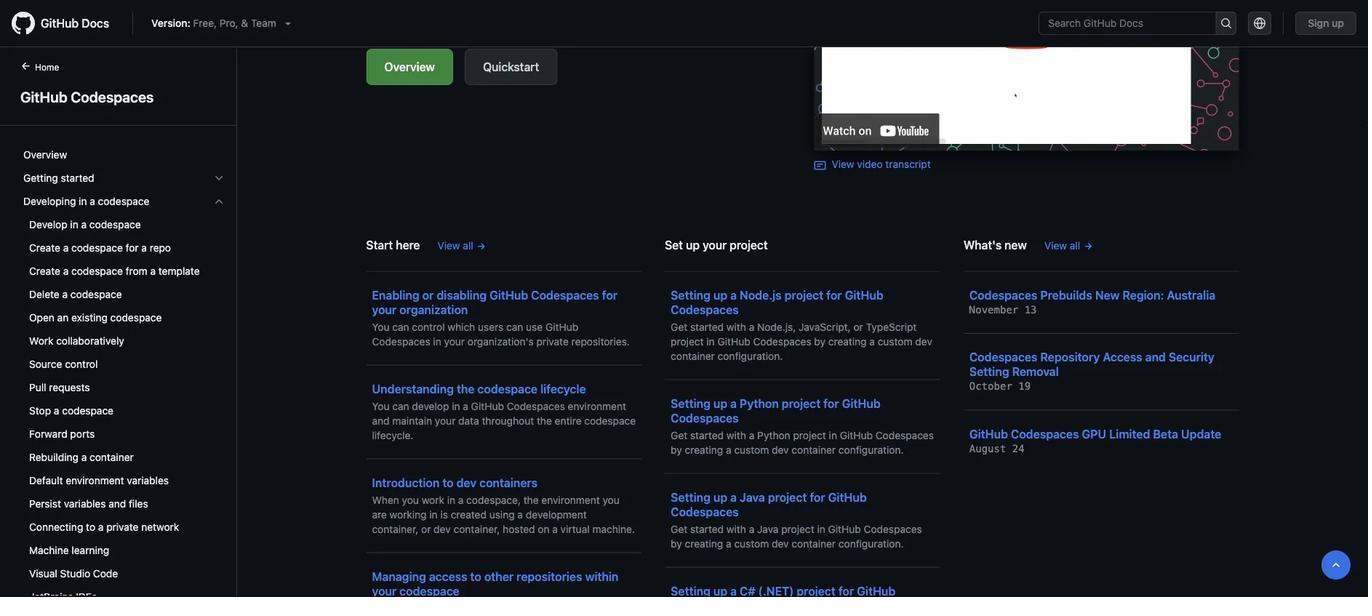 Task type: vqa. For each thing, say whether or not it's contained in the screenshot.
View associated with Enabling or disabling GitHub Codespaces for your organization
yes



Task type: describe. For each thing, give the bounding box(es) containing it.
home
[[35, 62, 59, 72]]

pro,
[[220, 17, 238, 29]]

home link
[[15, 60, 82, 75]]

getting started button
[[17, 167, 231, 190]]

start
[[366, 238, 393, 252]]

overview link inside "github codespaces" element
[[17, 143, 231, 167]]

a inside develop in a codespace 'link'
[[81, 219, 87, 231]]

delete a codespace
[[29, 288, 122, 301]]

in inside setting up a java project for github codespaces get started with a java project in github codespaces by creating a custom dev container configuration.
[[817, 523, 826, 535]]

stop
[[29, 405, 51, 417]]

environment for introduction to dev containers
[[542, 494, 600, 506]]

work
[[29, 335, 53, 347]]

november
[[970, 304, 1019, 316]]

configuration. inside setting up a node.js project for github codespaces get started with a node.js, javascript, or typescript project in github codespaces by creating a custom dev container configuration.
[[718, 350, 783, 362]]

codespace inside dropdown button
[[98, 195, 149, 207]]

github inside github codespaces gpu limited beta update august 24
[[970, 427, 1008, 441]]

is
[[441, 509, 448, 521]]

creating for setting up a java project for github codespaces
[[685, 538, 723, 550]]

get for setting up a node.js project for github codespaces
[[671, 321, 688, 333]]

or inside setting up a node.js project for github codespaces get started with a node.js, javascript, or typescript project in github codespaces by creating a custom dev container configuration.
[[854, 321, 864, 333]]

network
[[141, 521, 179, 533]]

november 13 element
[[970, 304, 1037, 316]]

files
[[129, 498, 148, 510]]

when
[[372, 494, 399, 506]]

by for setting up a python project for github codespaces
[[671, 444, 682, 456]]

in inside understanding the codespace lifecycle you can develop in a github codespaces environment and maintain your data throughout the entire codespace lifecycle.
[[452, 400, 460, 412]]

Search GitHub Docs search field
[[1040, 12, 1216, 34]]

codespaces inside understanding the codespace lifecycle you can develop in a github codespaces environment and maintain your data throughout the entire codespace lifecycle.
[[507, 400, 565, 412]]

persist
[[29, 498, 61, 510]]

machine learning link
[[17, 539, 231, 562]]

default
[[29, 475, 63, 487]]

0 vertical spatial overview
[[385, 60, 435, 74]]

can left use on the bottom left of the page
[[506, 321, 523, 333]]

1 vertical spatial python
[[757, 429, 791, 441]]

region:
[[1123, 288, 1165, 302]]

setting for setting up a node.js project for github codespaces
[[671, 288, 711, 302]]

a inside connecting to a private network link
[[98, 521, 104, 533]]

version: free, pro, & team
[[151, 17, 276, 29]]

dev inside setting up a python project for github codespaces get started with a python project in github codespaces by creating a custom dev container configuration.
[[772, 444, 789, 456]]

sign up
[[1308, 17, 1345, 29]]

sc 9kayk9 0 image for developing in a codespace
[[213, 196, 225, 207]]

new
[[1096, 288, 1120, 302]]

developing
[[23, 195, 76, 207]]

delete a codespace link
[[17, 283, 231, 306]]

codespace inside managing access to other repositories within your codespace
[[400, 584, 460, 597]]

machine learning
[[29, 545, 109, 557]]

beta
[[1154, 427, 1179, 441]]

managing access to other repositories within your codespace link
[[372, 558, 636, 597]]

requests
[[49, 382, 90, 394]]

work collaboratively
[[29, 335, 124, 347]]

control inside enabling or disabling github codespaces for your organization you can control which users can use github codespaces in your organization's private repositories.
[[412, 321, 445, 333]]

and inside "github codespaces" element
[[109, 498, 126, 510]]

access
[[429, 570, 468, 584]]

open
[[29, 312, 55, 324]]

entire
[[555, 415, 582, 427]]

for inside "github codespaces" element
[[126, 242, 139, 254]]

managing access to other repositories within your codespace
[[372, 570, 619, 597]]

for for setting up a java project for github codespaces
[[810, 490, 826, 504]]

forward ports link
[[17, 423, 231, 446]]

all for disabling
[[463, 239, 473, 251]]

machine.
[[593, 523, 635, 535]]

create for create a codespace from a template
[[29, 265, 60, 277]]

using
[[489, 509, 515, 521]]

select language: current language is english image
[[1255, 17, 1266, 29]]

what's
[[964, 238, 1002, 252]]

in inside setting up a python project for github codespaces get started with a python project in github codespaces by creating a custom dev container configuration.
[[829, 429, 837, 441]]

to for introduction
[[443, 476, 454, 490]]

github codespaces
[[20, 88, 154, 105]]

what's new
[[964, 238, 1027, 252]]

with for node.js
[[727, 321, 746, 333]]

view all link for start here
[[438, 238, 486, 253]]

in inside dropdown button
[[79, 195, 87, 207]]

data
[[459, 415, 479, 427]]

connecting to a private network
[[29, 521, 179, 533]]

control inside developing in a codespace element
[[65, 358, 98, 370]]

a inside developing in a codespace dropdown button
[[90, 195, 95, 207]]

codespace down create a codespace for a repo
[[71, 265, 123, 277]]

create a codespace for a repo link
[[17, 236, 231, 260]]

repositories
[[517, 570, 583, 584]]

created
[[451, 509, 487, 521]]

maintain
[[392, 415, 432, 427]]

start here
[[366, 238, 420, 252]]

working
[[390, 509, 427, 521]]

with for java
[[727, 523, 746, 535]]

limited
[[1110, 427, 1151, 441]]

your down enabling
[[372, 303, 397, 317]]

managing
[[372, 570, 426, 584]]

new
[[1005, 238, 1027, 252]]

0 vertical spatial the
[[457, 382, 475, 396]]

1 horizontal spatial view
[[832, 158, 855, 170]]

persist variables and files
[[29, 498, 148, 510]]

19
[[1019, 381, 1031, 393]]

1 vertical spatial the
[[537, 415, 552, 427]]

github codespaces element
[[0, 59, 237, 597]]

developing in a codespace button
[[17, 190, 231, 213]]

security
[[1169, 350, 1215, 364]]

started for setting up a java project for github codespaces
[[691, 523, 724, 535]]

1 container, from the left
[[372, 523, 419, 535]]

codespaces prebuilds new region: australia november 13
[[970, 288, 1216, 316]]

setting up a java project for github codespaces get started with a java project in github codespaces by creating a custom dev container configuration.
[[671, 490, 922, 550]]

creating inside setting up a node.js project for github codespaces get started with a node.js, javascript, or typescript project in github codespaces by creating a custom dev container configuration.
[[829, 335, 867, 347]]

codespace up open an existing codespace at the bottom
[[71, 288, 122, 301]]

pull requests
[[29, 382, 90, 394]]

view all for what's new
[[1045, 239, 1081, 251]]

dev inside setting up a java project for github codespaces get started with a java project in github codespaces by creating a custom dev container configuration.
[[772, 538, 789, 550]]

0 vertical spatial java
[[740, 490, 765, 504]]

sign up link
[[1296, 12, 1357, 35]]

are
[[372, 509, 387, 521]]

work collaboratively link
[[17, 330, 231, 353]]

code
[[93, 568, 118, 580]]

understanding
[[372, 382, 454, 396]]

on
[[538, 523, 550, 535]]

custom for setting up a java project for github codespaces
[[734, 538, 769, 550]]

a inside rebuilding a container link
[[81, 451, 87, 463]]

to inside managing access to other repositories within your codespace
[[470, 570, 482, 584]]

create a codespace from a template
[[29, 265, 200, 277]]

codespaces repository access and security setting removal october 19
[[970, 350, 1215, 393]]

developing in a codespace element containing developing in a codespace
[[12, 190, 236, 597]]

organization's
[[468, 335, 534, 347]]

triangle down image
[[282, 17, 294, 29]]

forward
[[29, 428, 67, 440]]

collaboratively
[[56, 335, 124, 347]]

develop in a codespace
[[29, 219, 141, 231]]

pull
[[29, 382, 46, 394]]

codespaces inside github codespaces gpu limited beta update august 24
[[1011, 427, 1079, 441]]

in inside enabling or disabling github codespaces for your organization you can control which users can use github codespaces in your organization's private repositories.
[[433, 335, 441, 347]]

users
[[478, 321, 504, 333]]

here
[[396, 238, 420, 252]]

typescript
[[866, 321, 917, 333]]

organization
[[400, 303, 468, 317]]

github codespaces gpu limited beta update august 24
[[970, 427, 1222, 455]]

visual studio code link
[[17, 562, 231, 586]]

rebuilding a container link
[[17, 446, 231, 469]]

quickstart link
[[465, 49, 558, 85]]

up for setting up a java project for github codespaces get started with a java project in github codespaces by creating a custom dev container configuration.
[[714, 490, 728, 504]]

dev inside setting up a node.js project for github codespaces get started with a node.js, javascript, or typescript project in github codespaces by creating a custom dev container configuration.
[[916, 335, 933, 347]]



Task type: locate. For each thing, give the bounding box(es) containing it.
introduction to dev containers when you work in a codespace, the environment you are working in is created using a development container, or dev container, hosted on a virtual machine.
[[372, 476, 635, 535]]

can inside understanding the codespace lifecycle you can develop in a github codespaces environment and maintain your data throughout the entire codespace lifecycle.
[[392, 400, 409, 412]]

3 with from the top
[[727, 523, 746, 535]]

you up the working
[[402, 494, 419, 506]]

1 view all link from the left
[[438, 238, 486, 253]]

access
[[1103, 350, 1143, 364]]

environment up 'entire' on the left of the page
[[568, 400, 626, 412]]

0 vertical spatial or
[[423, 288, 434, 302]]

codespace
[[98, 195, 149, 207], [89, 219, 141, 231], [71, 242, 123, 254], [71, 265, 123, 277], [71, 288, 122, 301], [110, 312, 162, 324], [478, 382, 538, 396], [62, 405, 114, 417], [585, 415, 636, 427], [400, 584, 460, 597]]

your down develop at the bottom of page
[[435, 415, 456, 427]]

stop a codespace
[[29, 405, 114, 417]]

control down work collaboratively
[[65, 358, 98, 370]]

setting inside setting up a node.js project for github codespaces get started with a node.js, javascript, or typescript project in github codespaces by creating a custom dev container configuration.
[[671, 288, 711, 302]]

custom inside setting up a java project for github codespaces get started with a java project in github codespaces by creating a custom dev container configuration.
[[734, 538, 769, 550]]

your inside managing access to other repositories within your codespace
[[372, 584, 397, 597]]

setting inside setting up a python project for github codespaces get started with a python project in github codespaces by creating a custom dev container configuration.
[[671, 397, 711, 410]]

by inside setting up a java project for github codespaces get started with a java project in github codespaces by creating a custom dev container configuration.
[[671, 538, 682, 550]]

for for setting up a python project for github codespaces
[[824, 397, 839, 410]]

1 vertical spatial private
[[106, 521, 139, 533]]

1 vertical spatial overview
[[23, 149, 67, 161]]

up for setting up a python project for github codespaces get started with a python project in github codespaces by creating a custom dev container configuration.
[[714, 397, 728, 410]]

setting inside codespaces repository access and security setting removal october 19
[[970, 365, 1010, 379]]

custom inside setting up a node.js project for github codespaces get started with a node.js, javascript, or typescript project in github codespaces by creating a custom dev container configuration.
[[878, 335, 913, 347]]

or up organization
[[423, 288, 434, 302]]

transcript
[[886, 158, 931, 170]]

2 vertical spatial custom
[[734, 538, 769, 550]]

container, down created
[[454, 523, 500, 535]]

the inside introduction to dev containers when you work in a codespace, the environment you are working in is created using a development container, or dev container, hosted on a virtual machine.
[[524, 494, 539, 506]]

up inside setting up a python project for github codespaces get started with a python project in github codespaces by creating a custom dev container configuration.
[[714, 397, 728, 410]]

the down containers
[[524, 494, 539, 506]]

up inside setting up a node.js project for github codespaces get started with a node.js, javascript, or typescript project in github codespaces by creating a custom dev container configuration.
[[714, 288, 728, 302]]

3 get from the top
[[671, 523, 688, 535]]

within
[[585, 570, 619, 584]]

get inside setting up a java project for github codespaces get started with a java project in github codespaces by creating a custom dev container configuration.
[[671, 523, 688, 535]]

get
[[671, 321, 688, 333], [671, 429, 688, 441], [671, 523, 688, 535]]

connecting
[[29, 521, 83, 533]]

tooltip
[[1322, 551, 1351, 580]]

0 horizontal spatial view all link
[[438, 238, 486, 253]]

0 vertical spatial create
[[29, 242, 60, 254]]

video
[[857, 158, 883, 170]]

for for enabling or disabling github codespaces for your organization
[[602, 288, 618, 302]]

rebuilding
[[29, 451, 79, 463]]

started inside setting up a python project for github codespaces get started with a python project in github codespaces by creating a custom dev container configuration.
[[691, 429, 724, 441]]

source control
[[29, 358, 98, 370]]

2 horizontal spatial to
[[470, 570, 482, 584]]

custom
[[878, 335, 913, 347], [734, 444, 769, 456], [734, 538, 769, 550]]

all up the disabling
[[463, 239, 473, 251]]

and right access
[[1146, 350, 1166, 364]]

0 vertical spatial python
[[740, 397, 779, 410]]

2 developing in a codespace element from the top
[[12, 213, 236, 597]]

0 horizontal spatial overview link
[[17, 143, 231, 167]]

1 get from the top
[[671, 321, 688, 333]]

container inside setting up a node.js project for github codespaces get started with a node.js, javascript, or typescript project in github codespaces by creating a custom dev container configuration.
[[671, 350, 715, 362]]

october 19 element
[[970, 381, 1031, 393]]

0 horizontal spatial overview
[[23, 149, 67, 161]]

up for setting up a node.js project for github codespaces get started with a node.js, javascript, or typescript project in github codespaces by creating a custom dev container configuration.
[[714, 288, 728, 302]]

lifecycle
[[541, 382, 586, 396]]

view video transcript
[[832, 158, 931, 170]]

environment for understanding the codespace lifecycle
[[568, 400, 626, 412]]

1 vertical spatial to
[[86, 521, 95, 533]]

1 vertical spatial and
[[372, 415, 390, 427]]

2 with from the top
[[727, 429, 746, 441]]

24
[[1013, 443, 1025, 455]]

which
[[448, 321, 475, 333]]

started for setting up a node.js project for github codespaces
[[691, 321, 724, 333]]

1 with from the top
[[727, 321, 746, 333]]

codespace right 'entire' on the left of the page
[[585, 415, 636, 427]]

1 vertical spatial sc 9kayk9 0 image
[[213, 196, 225, 207]]

the
[[457, 382, 475, 396], [537, 415, 552, 427], [524, 494, 539, 506]]

develop in a codespace link
[[17, 213, 231, 236]]

2 view all link from the left
[[1045, 238, 1094, 253]]

1 vertical spatial custom
[[734, 444, 769, 456]]

2 vertical spatial configuration.
[[839, 538, 904, 550]]

and up lifecycle.
[[372, 415, 390, 427]]

to for connecting
[[86, 521, 95, 533]]

variables up files
[[127, 475, 169, 487]]

codespace inside 'link'
[[89, 219, 141, 231]]

configuration. inside setting up a python project for github codespaces get started with a python project in github codespaces by creating a custom dev container configuration.
[[839, 444, 904, 456]]

for for setting up a node.js project for github codespaces
[[827, 288, 842, 302]]

creating inside setting up a python project for github codespaces get started with a python project in github codespaces by creating a custom dev container configuration.
[[685, 444, 723, 456]]

update
[[1182, 427, 1222, 441]]

2 horizontal spatial view
[[1045, 239, 1067, 251]]

configuration. inside setting up a java project for github codespaces get started with a java project in github codespaces by creating a custom dev container configuration.
[[839, 538, 904, 550]]

0 vertical spatial control
[[412, 321, 445, 333]]

template
[[159, 265, 200, 277]]

1 horizontal spatial view all
[[1045, 239, 1081, 251]]

0 horizontal spatial all
[[463, 239, 473, 251]]

1 developing in a codespace element from the top
[[12, 190, 236, 597]]

0 horizontal spatial private
[[106, 521, 139, 533]]

2 vertical spatial by
[[671, 538, 682, 550]]

started for setting up a python project for github codespaces
[[691, 429, 724, 441]]

0 horizontal spatial view
[[438, 239, 460, 251]]

for inside setting up a node.js project for github codespaces get started with a node.js, javascript, or typescript project in github codespaces by creating a custom dev container configuration.
[[827, 288, 842, 302]]

get inside setting up a node.js project for github codespaces get started with a node.js, javascript, or typescript project in github codespaces by creating a custom dev container configuration.
[[671, 321, 688, 333]]

to inside introduction to dev containers when you work in a codespace, the environment you are working in is created using a development container, or dev container, hosted on a virtual machine.
[[443, 476, 454, 490]]

introduction
[[372, 476, 440, 490]]

repo
[[150, 242, 171, 254]]

source
[[29, 358, 62, 370]]

get for setting up a python project for github codespaces
[[671, 429, 688, 441]]

0 horizontal spatial variables
[[64, 498, 106, 510]]

0 vertical spatial private
[[537, 335, 569, 347]]

2 vertical spatial and
[[109, 498, 126, 510]]

1 horizontal spatial private
[[537, 335, 569, 347]]

default environment variables link
[[17, 469, 231, 493]]

2 you from the top
[[372, 400, 390, 412]]

develop
[[412, 400, 449, 412]]

up for set up your project
[[686, 238, 700, 252]]

2 vertical spatial or
[[421, 523, 431, 535]]

you inside enabling or disabling github codespaces for your organization you can control which users can use github codespaces in your organization's private repositories.
[[372, 321, 390, 333]]

codespace up throughout
[[478, 382, 538, 396]]

view right link icon
[[832, 158, 855, 170]]

started inside getting started dropdown button
[[61, 172, 94, 184]]

1 all from the left
[[463, 239, 473, 251]]

private inside enabling or disabling github codespaces for your organization you can control which users can use github codespaces in your organization's private repositories.
[[537, 335, 569, 347]]

version:
[[151, 17, 191, 29]]

configuration. for setting up a python project for github codespaces
[[839, 444, 904, 456]]

github inside understanding the codespace lifecycle you can develop in a github codespaces environment and maintain your data throughout the entire codespace lifecycle.
[[471, 400, 504, 412]]

view all right here
[[438, 239, 473, 251]]

2 container, from the left
[[454, 523, 500, 535]]

sc 9kayk9 0 image
[[213, 172, 225, 184], [213, 196, 225, 207]]

forward ports
[[29, 428, 95, 440]]

and inside codespaces repository access and security setting removal october 19
[[1146, 350, 1166, 364]]

with for python
[[727, 429, 746, 441]]

2 horizontal spatial and
[[1146, 350, 1166, 364]]

1 horizontal spatial to
[[443, 476, 454, 490]]

1 horizontal spatial variables
[[127, 475, 169, 487]]

environment inside "github codespaces" element
[[66, 475, 124, 487]]

to up the 'work'
[[443, 476, 454, 490]]

0 horizontal spatial and
[[109, 498, 126, 510]]

1 vertical spatial configuration.
[[839, 444, 904, 456]]

1 vertical spatial java
[[757, 523, 779, 535]]

0 vertical spatial variables
[[127, 475, 169, 487]]

0 horizontal spatial view all
[[438, 239, 473, 251]]

1 horizontal spatial overview link
[[366, 49, 453, 85]]

by inside setting up a python project for github codespaces get started with a python project in github codespaces by creating a custom dev container configuration.
[[671, 444, 682, 456]]

for inside enabling or disabling github codespaces for your organization you can control which users can use github codespaces in your organization's private repositories.
[[602, 288, 618, 302]]

2 vertical spatial creating
[[685, 538, 723, 550]]

a inside understanding the codespace lifecycle you can develop in a github codespaces environment and maintain your data throughout the entire codespace lifecycle.
[[463, 400, 469, 412]]

search image
[[1221, 17, 1232, 29]]

developing in a codespace
[[23, 195, 149, 207]]

to left other
[[470, 570, 482, 584]]

view for enabling or disabling github codespaces for your organization
[[438, 239, 460, 251]]

or inside enabling or disabling github codespaces for your organization you can control which users can use github codespaces in your organization's private repositories.
[[423, 288, 434, 302]]

0 vertical spatial environment
[[568, 400, 626, 412]]

environment inside introduction to dev containers when you work in a codespace, the environment you are working in is created using a development container, or dev container, hosted on a virtual machine.
[[542, 494, 600, 506]]

august
[[970, 443, 1007, 455]]

machine
[[29, 545, 69, 557]]

or inside introduction to dev containers when you work in a codespace, the environment you are working in is created using a development container, or dev container, hosted on a virtual machine.
[[421, 523, 431, 535]]

1 vertical spatial create
[[29, 265, 60, 277]]

view all link for what's new
[[1045, 238, 1094, 253]]

view all link up the disabling
[[438, 238, 486, 253]]

scroll to top image
[[1331, 560, 1342, 571]]

codespaces inside codespaces prebuilds new region: australia november 13
[[970, 288, 1038, 302]]

create down develop
[[29, 242, 60, 254]]

codespace down developing in a codespace dropdown button
[[89, 219, 141, 231]]

2 vertical spatial get
[[671, 523, 688, 535]]

the up the data
[[457, 382, 475, 396]]

0 horizontal spatial to
[[86, 521, 95, 533]]

setting for setting up a java project for github codespaces
[[671, 490, 711, 504]]

started
[[61, 172, 94, 184], [691, 321, 724, 333], [691, 429, 724, 441], [691, 523, 724, 535]]

codespace down develop in a codespace
[[71, 242, 123, 254]]

view right new
[[1045, 239, 1067, 251]]

link image
[[815, 160, 826, 171]]

2 create from the top
[[29, 265, 60, 277]]

None search field
[[1039, 12, 1237, 35]]

codespaces inside codespaces repository access and security setting removal october 19
[[970, 350, 1038, 364]]

other
[[484, 570, 514, 584]]

codespace down delete a codespace link at the left
[[110, 312, 162, 324]]

to inside "github codespaces" element
[[86, 521, 95, 533]]

containers
[[480, 476, 538, 490]]

create up delete
[[29, 265, 60, 277]]

setting up a python project for github codespaces get started with a python project in github codespaces by creating a custom dev container configuration.
[[671, 397, 934, 456]]

with inside setting up a java project for github codespaces get started with a java project in github codespaces by creating a custom dev container configuration.
[[727, 523, 746, 535]]

2 vertical spatial the
[[524, 494, 539, 506]]

get inside setting up a python project for github codespaces get started with a python project in github codespaces by creating a custom dev container configuration.
[[671, 429, 688, 441]]

configuration. for setting up a java project for github codespaces
[[839, 538, 904, 550]]

to
[[443, 476, 454, 490], [86, 521, 95, 533], [470, 570, 482, 584]]

1 vertical spatial environment
[[66, 475, 124, 487]]

sc 9kayk9 0 image inside getting started dropdown button
[[213, 172, 225, 184]]

codespace down access at the bottom
[[400, 584, 460, 597]]

persist variables and files link
[[17, 493, 231, 516]]

overview
[[385, 60, 435, 74], [23, 149, 67, 161]]

prebuilds
[[1041, 288, 1093, 302]]

your down which at the bottom of page
[[444, 335, 465, 347]]

team
[[251, 17, 276, 29]]

1 sc 9kayk9 0 image from the top
[[213, 172, 225, 184]]

container inside setting up a python project for github codespaces get started with a python project in github codespaces by creating a custom dev container configuration.
[[792, 444, 836, 456]]

creating for setting up a python project for github codespaces
[[685, 444, 723, 456]]

get for setting up a java project for github codespaces
[[671, 523, 688, 535]]

from
[[126, 265, 147, 277]]

private down use on the bottom left of the page
[[537, 335, 569, 347]]

codespace up ports
[[62, 405, 114, 417]]

1 horizontal spatial overview
[[385, 60, 435, 74]]

you up lifecycle.
[[372, 400, 390, 412]]

you inside understanding the codespace lifecycle you can develop in a github codespaces environment and maintain your data throughout the entire codespace lifecycle.
[[372, 400, 390, 412]]

environment up development
[[542, 494, 600, 506]]

throughout
[[482, 415, 534, 427]]

2 get from the top
[[671, 429, 688, 441]]

view for codespaces prebuilds new region: australia
[[1045, 239, 1067, 251]]

disabling
[[437, 288, 487, 302]]

1 vertical spatial you
[[372, 400, 390, 412]]

view all for start here
[[438, 239, 473, 251]]

1 vertical spatial creating
[[685, 444, 723, 456]]

the left 'entire' on the left of the page
[[537, 415, 552, 427]]

0 vertical spatial to
[[443, 476, 454, 490]]

0 horizontal spatial you
[[402, 494, 419, 506]]

0 vertical spatial custom
[[878, 335, 913, 347]]

docs
[[82, 16, 109, 30]]

0 vertical spatial configuration.
[[718, 350, 783, 362]]

learning
[[72, 545, 109, 557]]

1 vertical spatial by
[[671, 444, 682, 456]]

lifecycle.
[[372, 429, 414, 441]]

can up the maintain
[[392, 400, 409, 412]]

codespaces
[[71, 88, 154, 105], [531, 288, 599, 302], [970, 288, 1038, 302], [671, 303, 739, 317], [372, 335, 430, 347], [753, 335, 812, 347], [970, 350, 1038, 364], [507, 400, 565, 412], [671, 411, 739, 425], [1011, 427, 1079, 441], [876, 429, 934, 441], [671, 505, 739, 519], [864, 523, 922, 535]]

creating inside setting up a java project for github codespaces get started with a java project in github codespaces by creating a custom dev container configuration.
[[685, 538, 723, 550]]

overview inside "github codespaces" element
[[23, 149, 67, 161]]

enabling or disabling github codespaces for your organization you can control which users can use github codespaces in your organization's private repositories.
[[372, 288, 630, 347]]

1 vertical spatial overview link
[[17, 143, 231, 167]]

control down organization
[[412, 321, 445, 333]]

1 horizontal spatial and
[[372, 415, 390, 427]]

2 sc 9kayk9 0 image from the top
[[213, 196, 225, 207]]

container inside setting up a java project for github codespaces get started with a java project in github codespaces by creating a custom dev container configuration.
[[792, 538, 836, 550]]

container, down the working
[[372, 523, 419, 535]]

environment up persist variables and files
[[66, 475, 124, 487]]

1 vertical spatial with
[[727, 429, 746, 441]]

2 vertical spatial environment
[[542, 494, 600, 506]]

project
[[730, 238, 768, 252], [785, 288, 824, 302], [671, 335, 704, 347], [782, 397, 821, 410], [793, 429, 826, 441], [768, 490, 807, 504], [782, 523, 815, 535]]

0 vertical spatial creating
[[829, 335, 867, 347]]

a inside delete a codespace link
[[62, 288, 68, 301]]

with inside setting up a node.js project for github codespaces get started with a node.js, javascript, or typescript project in github codespaces by creating a custom dev container configuration.
[[727, 321, 746, 333]]

getting
[[23, 172, 58, 184]]

2 vertical spatial with
[[727, 523, 746, 535]]

connecting to a private network link
[[17, 516, 231, 539]]

0 vertical spatial overview link
[[366, 49, 453, 85]]

container
[[671, 350, 715, 362], [792, 444, 836, 456], [90, 451, 134, 463], [792, 538, 836, 550]]

you down enabling
[[372, 321, 390, 333]]

0 horizontal spatial container,
[[372, 523, 419, 535]]

repositories.
[[572, 335, 630, 347]]

by for setting up a java project for github codespaces
[[671, 538, 682, 550]]

or left typescript
[[854, 321, 864, 333]]

create a codespace from a template link
[[17, 260, 231, 283]]

sc 9kayk9 0 image inside developing in a codespace dropdown button
[[213, 196, 225, 207]]

all for new
[[1070, 239, 1081, 251]]

2 you from the left
[[603, 494, 620, 506]]

or down the working
[[421, 523, 431, 535]]

your right 'set'
[[703, 238, 727, 252]]

can down enabling
[[392, 321, 409, 333]]

understanding the codespace lifecycle you can develop in a github codespaces environment and maintain your data throughout the entire codespace lifecycle.
[[372, 382, 636, 441]]

all
[[463, 239, 473, 251], [1070, 239, 1081, 251]]

started inside setting up a java project for github codespaces get started with a java project in github codespaces by creating a custom dev container configuration.
[[691, 523, 724, 535]]

1 you from the top
[[372, 321, 390, 333]]

creating
[[829, 335, 867, 347], [685, 444, 723, 456], [685, 538, 723, 550]]

1 create from the top
[[29, 242, 60, 254]]

visual
[[29, 568, 57, 580]]

1 horizontal spatial container,
[[454, 523, 500, 535]]

container inside "github codespaces" element
[[90, 451, 134, 463]]

with
[[727, 321, 746, 333], [727, 429, 746, 441], [727, 523, 746, 535]]

1 horizontal spatial all
[[1070, 239, 1081, 251]]

sc 9kayk9 0 image for getting started
[[213, 172, 225, 184]]

started inside setting up a node.js project for github codespaces get started with a node.js, javascript, or typescript project in github codespaces by creating a custom dev container configuration.
[[691, 321, 724, 333]]

view all link up 'prebuilds'
[[1045, 238, 1094, 253]]

october
[[970, 381, 1013, 393]]

1 vertical spatial get
[[671, 429, 688, 441]]

1 vertical spatial control
[[65, 358, 98, 370]]

view right here
[[438, 239, 460, 251]]

your down managing
[[372, 584, 397, 597]]

all up 'prebuilds'
[[1070, 239, 1081, 251]]

0 vertical spatial by
[[815, 335, 826, 347]]

august 24 element
[[970, 443, 1025, 455]]

1 horizontal spatial view all link
[[1045, 238, 1094, 253]]

view all
[[438, 239, 473, 251], [1045, 239, 1081, 251]]

1 horizontal spatial control
[[412, 321, 445, 333]]

up inside setting up a java project for github codespaces get started with a java project in github codespaces by creating a custom dev container configuration.
[[714, 490, 728, 504]]

for inside setting up a python project for github codespaces get started with a python project in github codespaces by creating a custom dev container configuration.
[[824, 397, 839, 410]]

environment inside understanding the codespace lifecycle you can develop in a github codespaces environment and maintain your data throughout the entire codespace lifecycle.
[[568, 400, 626, 412]]

in
[[79, 195, 87, 207], [70, 219, 78, 231], [433, 335, 441, 347], [707, 335, 715, 347], [452, 400, 460, 412], [829, 429, 837, 441], [447, 494, 456, 506], [430, 509, 438, 521], [817, 523, 826, 535]]

node.js
[[740, 288, 782, 302]]

0 vertical spatial with
[[727, 321, 746, 333]]

view all right new
[[1045, 239, 1081, 251]]

free,
[[193, 17, 217, 29]]

overview link
[[366, 49, 453, 85], [17, 143, 231, 167]]

virtual
[[561, 523, 590, 535]]

2 all from the left
[[1070, 239, 1081, 251]]

private inside connecting to a private network link
[[106, 521, 139, 533]]

developing in a codespace element containing develop in a codespace
[[12, 213, 236, 597]]

private down 'persist variables and files' link
[[106, 521, 139, 533]]

and left files
[[109, 498, 126, 510]]

0 vertical spatial you
[[372, 321, 390, 333]]

you up machine. at the left bottom of the page
[[603, 494, 620, 506]]

setting inside setting up a java project for github codespaces get started with a java project in github codespaces by creating a custom dev container configuration.
[[671, 490, 711, 504]]

developing in a codespace element
[[12, 190, 236, 597], [12, 213, 236, 597]]

view all link
[[438, 238, 486, 253], [1045, 238, 1094, 253]]

1 vertical spatial or
[[854, 321, 864, 333]]

create for create a codespace for a repo
[[29, 242, 60, 254]]

codespace down getting started dropdown button
[[98, 195, 149, 207]]

variables down default environment variables on the bottom left
[[64, 498, 106, 510]]

to up learning at the left bottom
[[86, 521, 95, 533]]

your
[[703, 238, 727, 252], [372, 303, 397, 317], [444, 335, 465, 347], [435, 415, 456, 427], [372, 584, 397, 597]]

setting for setting up a python project for github codespaces
[[671, 397, 711, 410]]

1 horizontal spatial you
[[603, 494, 620, 506]]

your inside understanding the codespace lifecycle you can develop in a github codespaces environment and maintain your data throughout the entire codespace lifecycle.
[[435, 415, 456, 427]]

2 view all from the left
[[1045, 239, 1081, 251]]

for inside setting up a java project for github codespaces get started with a java project in github codespaces by creating a custom dev container configuration.
[[810, 490, 826, 504]]

1 vertical spatial variables
[[64, 498, 106, 510]]

up for sign up
[[1332, 17, 1345, 29]]

0 vertical spatial and
[[1146, 350, 1166, 364]]

1 you from the left
[[402, 494, 419, 506]]

2 vertical spatial to
[[470, 570, 482, 584]]

1 view all from the left
[[438, 239, 473, 251]]

0 horizontal spatial control
[[65, 358, 98, 370]]

repository
[[1041, 350, 1100, 364]]

0 vertical spatial sc 9kayk9 0 image
[[213, 172, 225, 184]]

pull requests link
[[17, 376, 231, 399]]

with inside setting up a python project for github codespaces get started with a python project in github codespaces by creating a custom dev container configuration.
[[727, 429, 746, 441]]

in inside setting up a node.js project for github codespaces get started with a node.js, javascript, or typescript project in github codespaces by creating a custom dev container configuration.
[[707, 335, 715, 347]]

custom for setting up a python project for github codespaces
[[734, 444, 769, 456]]

in inside 'link'
[[70, 219, 78, 231]]

python
[[740, 397, 779, 410], [757, 429, 791, 441]]

custom inside setting up a python project for github codespaces get started with a python project in github codespaces by creating a custom dev container configuration.
[[734, 444, 769, 456]]

can
[[392, 321, 409, 333], [506, 321, 523, 333], [392, 400, 409, 412]]

by inside setting up a node.js project for github codespaces get started with a node.js, javascript, or typescript project in github codespaces by creating a custom dev container configuration.
[[815, 335, 826, 347]]

open an existing codespace
[[29, 312, 162, 324]]

a inside stop a codespace link
[[54, 405, 59, 417]]

0 vertical spatial get
[[671, 321, 688, 333]]

and inside understanding the codespace lifecycle you can develop in a github codespaces environment and maintain your data throughout the entire codespace lifecycle.
[[372, 415, 390, 427]]



